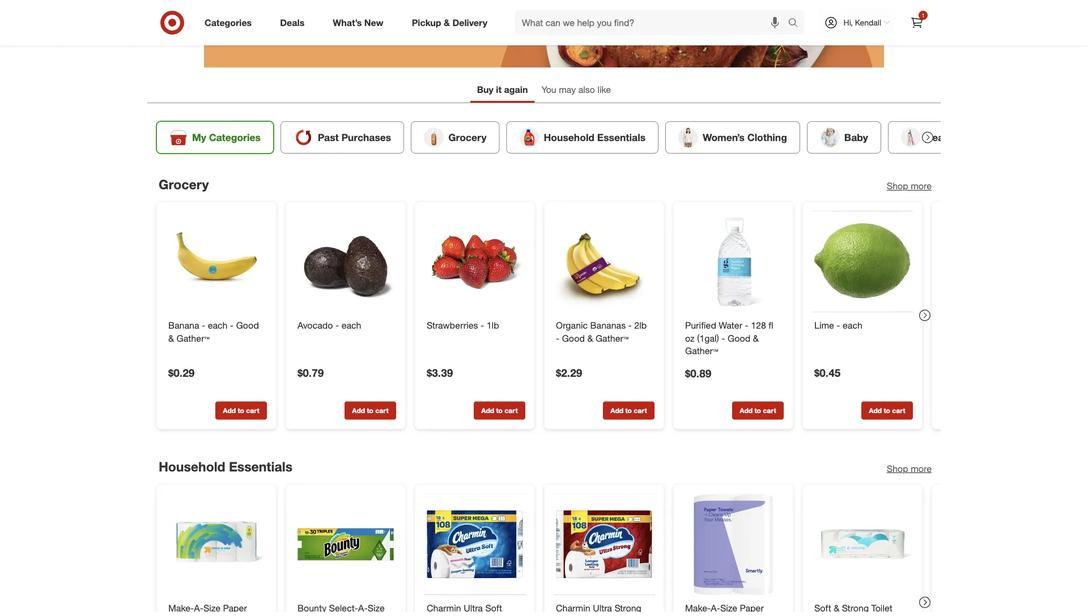 Task type: describe. For each thing, give the bounding box(es) containing it.
add to cart button for $0.29
[[216, 402, 267, 420]]

& inside purified water - 128 fl oz (1gal) - good & gather™
[[754, 333, 759, 344]]

banana - each - good & gather™ link
[[168, 319, 265, 345]]

bananas
[[591, 320, 626, 331]]

2lb
[[635, 320, 647, 331]]

organic bananas - 2lb - good & gather™
[[556, 320, 647, 344]]

purified water - 128 fl oz (1gal) - good & gather™ link
[[686, 319, 782, 358]]

more for grocery
[[912, 181, 932, 192]]

past purchases button
[[281, 121, 405, 154]]

gather™ inside purified water - 128 fl oz (1gal) - good & gather™
[[686, 346, 719, 357]]

delivery
[[453, 17, 488, 28]]

water
[[719, 320, 743, 331]]

again
[[505, 84, 528, 95]]

each for $0.45
[[843, 320, 863, 331]]

categories inside button
[[209, 131, 261, 143]]

shop more button for grocery
[[888, 180, 932, 193]]

to for $0.89
[[755, 407, 762, 415]]

my categories button
[[157, 121, 274, 154]]

gather™ inside organic bananas - 2lb - good & gather™
[[596, 333, 629, 344]]

128
[[752, 320, 767, 331]]

household essentials inside button
[[544, 131, 646, 143]]

what's
[[333, 17, 362, 28]]

gather™ inside banana - each - good & gather™
[[177, 333, 210, 344]]

search
[[784, 18, 811, 29]]

& inside banana - each - good & gather™
[[168, 333, 174, 344]]

my categories
[[192, 131, 261, 143]]

lime - each link
[[815, 319, 911, 332]]

buy
[[477, 84, 494, 95]]

add to cart for $2.29
[[611, 407, 648, 415]]

each for $0.79
[[342, 320, 362, 331]]

add to cart for $3.39
[[482, 407, 518, 415]]

to for $2.29
[[626, 407, 632, 415]]

deals
[[280, 17, 305, 28]]

avocado
[[298, 320, 333, 331]]

baby button
[[808, 121, 882, 154]]

household inside button
[[544, 131, 595, 143]]

What can we help you find? suggestions appear below search field
[[516, 10, 792, 35]]

purchases
[[342, 131, 391, 143]]

banana
[[168, 320, 199, 331]]

what's new link
[[323, 10, 398, 35]]

strawberries
[[427, 320, 478, 331]]

strawberries - 1lb
[[427, 320, 499, 331]]

buy it again link
[[471, 79, 535, 103]]

$0.45
[[815, 367, 841, 380]]

household essentials button
[[507, 121, 659, 154]]

add to cart button for $0.89
[[733, 402, 784, 420]]

organic
[[556, 320, 588, 331]]

$0.89
[[686, 367, 712, 380]]

grocery inside button
[[449, 131, 487, 143]]

buy it again
[[477, 84, 528, 95]]

pickup & delivery
[[412, 17, 488, 28]]

clothing
[[748, 131, 788, 143]]

add to cart button for $0.79
[[345, 402, 396, 420]]

add for $0.45
[[870, 407, 883, 415]]

purified
[[686, 320, 717, 331]]

beauty
[[926, 131, 959, 143]]

my
[[192, 131, 206, 143]]

you may also like link
[[535, 79, 618, 103]]

you
[[542, 84, 557, 95]]

cart for $0.89
[[764, 407, 777, 415]]

1
[[922, 12, 926, 19]]

good inside purified water - 128 fl oz (1gal) - good & gather™
[[728, 333, 751, 344]]

$0.79
[[298, 367, 324, 380]]

add to cart for $0.89
[[740, 407, 777, 415]]

may
[[559, 84, 576, 95]]

to for $0.79
[[367, 407, 374, 415]]

it
[[496, 84, 502, 95]]

strawberries - 1lb link
[[427, 319, 524, 332]]

cart for $0.29
[[246, 407, 260, 415]]

add for $0.89
[[740, 407, 753, 415]]



Task type: vqa. For each thing, say whether or not it's contained in the screenshot.
"1" on the right of page
yes



Task type: locate. For each thing, give the bounding box(es) containing it.
strawberries - 1lb image
[[425, 211, 526, 312], [425, 211, 526, 312]]

2 shop more from the top
[[888, 463, 932, 474]]

3 add to cart from the left
[[482, 407, 518, 415]]

like
[[598, 84, 612, 95]]

lime - each
[[815, 320, 863, 331]]

-
[[202, 320, 205, 331], [230, 320, 234, 331], [336, 320, 339, 331], [481, 320, 485, 331], [629, 320, 632, 331], [746, 320, 749, 331], [837, 320, 841, 331], [556, 333, 560, 344], [722, 333, 726, 344]]

search button
[[784, 10, 811, 37]]

2 horizontal spatial good
[[728, 333, 751, 344]]

make-a-size paper towels - smartly™ image
[[683, 494, 784, 595], [683, 494, 784, 595]]

1 vertical spatial shop more button
[[888, 462, 932, 475]]

household essentials
[[544, 131, 646, 143], [159, 459, 293, 475]]

add for $3.39
[[482, 407, 495, 415]]

essentials inside button
[[598, 131, 646, 143]]

charmin ultra strong toilet paper image
[[554, 494, 655, 595], [554, 494, 655, 595]]

past
[[318, 131, 339, 143]]

hi, kendall
[[844, 18, 882, 28]]

grocery down buy
[[449, 131, 487, 143]]

shop more for grocery
[[888, 181, 932, 192]]

0 horizontal spatial household
[[159, 459, 225, 475]]

2 horizontal spatial each
[[843, 320, 863, 331]]

1 vertical spatial shop more
[[888, 463, 932, 474]]

add to cart button for $0.45
[[862, 402, 914, 420]]

pickup
[[412, 17, 442, 28]]

add to cart
[[223, 407, 260, 415], [352, 407, 389, 415], [482, 407, 518, 415], [611, 407, 648, 415], [740, 407, 777, 415], [870, 407, 906, 415]]

1 horizontal spatial grocery
[[449, 131, 487, 143]]

make-a-size paper towels - up & up™ image
[[166, 494, 267, 595], [166, 494, 267, 595]]

good inside banana - each - good & gather™
[[236, 320, 259, 331]]

add to cart button for $3.39
[[474, 402, 526, 420]]

0 horizontal spatial essentials
[[229, 459, 293, 475]]

good inside organic bananas - 2lb - good & gather™
[[562, 333, 585, 344]]

4 add to cart from the left
[[611, 407, 648, 415]]

0 vertical spatial more
[[912, 181, 932, 192]]

1 horizontal spatial household
[[544, 131, 595, 143]]

organic bananas - 2lb - good & gather™ image
[[554, 211, 655, 312], [554, 211, 655, 312]]

0 vertical spatial household essentials
[[544, 131, 646, 143]]

shop for household essentials
[[888, 463, 909, 474]]

avocado - each
[[298, 320, 362, 331]]

1 horizontal spatial gather™
[[596, 333, 629, 344]]

deals link
[[271, 10, 319, 35]]

0 vertical spatial household
[[544, 131, 595, 143]]

2 add from the left
[[352, 407, 365, 415]]

0 horizontal spatial gather™
[[177, 333, 210, 344]]

1 add from the left
[[223, 407, 236, 415]]

1 horizontal spatial each
[[342, 320, 362, 331]]

6 cart from the left
[[893, 407, 906, 415]]

also
[[579, 84, 596, 95]]

kendall
[[856, 18, 882, 28]]

to for $3.39
[[497, 407, 503, 415]]

0 horizontal spatial good
[[236, 320, 259, 331]]

essentials
[[598, 131, 646, 143], [229, 459, 293, 475]]

grocery
[[449, 131, 487, 143], [159, 176, 209, 192]]

gather™
[[177, 333, 210, 344], [596, 333, 629, 344], [686, 346, 719, 357]]

1 horizontal spatial household essentials
[[544, 131, 646, 143]]

$2.29
[[556, 367, 583, 380]]

shop
[[888, 181, 909, 192], [888, 463, 909, 474]]

6 add to cart from the left
[[870, 407, 906, 415]]

baby
[[845, 131, 869, 143]]

(1gal)
[[698, 333, 720, 344]]

2 cart from the left
[[376, 407, 389, 415]]

cart for $2.29
[[634, 407, 648, 415]]

each for $0.29
[[208, 320, 228, 331]]

add to cart button for $2.29
[[603, 402, 655, 420]]

4 to from the left
[[626, 407, 632, 415]]

you may also like
[[542, 84, 612, 95]]

& right the pickup
[[444, 17, 450, 28]]

5 add to cart button from the left
[[733, 402, 784, 420]]

gather™ down bananas
[[596, 333, 629, 344]]

past purchases
[[318, 131, 391, 143]]

1 vertical spatial household
[[159, 459, 225, 475]]

0 vertical spatial shop
[[888, 181, 909, 192]]

1 to from the left
[[238, 407, 244, 415]]

2 each from the left
[[342, 320, 362, 331]]

gather™ down banana
[[177, 333, 210, 344]]

0 horizontal spatial grocery
[[159, 176, 209, 192]]

each right lime on the bottom right of page
[[843, 320, 863, 331]]

shop more
[[888, 181, 932, 192], [888, 463, 932, 474]]

shop for grocery
[[888, 181, 909, 192]]

avocado - each image
[[296, 211, 396, 312], [296, 211, 396, 312]]

to for $0.45
[[884, 407, 891, 415]]

& inside organic bananas - 2lb - good & gather™
[[588, 333, 594, 344]]

1 add to cart from the left
[[223, 407, 260, 415]]

2 add to cart button from the left
[[345, 402, 396, 420]]

6 to from the left
[[884, 407, 891, 415]]

4 cart from the left
[[634, 407, 648, 415]]

1 vertical spatial grocery
[[159, 176, 209, 192]]

5 add from the left
[[740, 407, 753, 415]]

add
[[223, 407, 236, 415], [352, 407, 365, 415], [482, 407, 495, 415], [611, 407, 624, 415], [740, 407, 753, 415], [870, 407, 883, 415]]

bounty select-a-size paper towels image
[[296, 494, 396, 595], [296, 494, 396, 595]]

1 shop from the top
[[888, 181, 909, 192]]

1 vertical spatial more
[[912, 463, 932, 474]]

each
[[208, 320, 228, 331], [342, 320, 362, 331], [843, 320, 863, 331]]

banana - each - good & gather™
[[168, 320, 259, 344]]

1 link
[[905, 10, 930, 35]]

purified water - 128 fl oz (1gal) - good & gather™ image
[[683, 211, 784, 312], [683, 211, 784, 312]]

add to cart for $0.29
[[223, 407, 260, 415]]

beauty button
[[889, 121, 973, 154]]

new
[[365, 17, 384, 28]]

add for $2.29
[[611, 407, 624, 415]]

& down 128
[[754, 333, 759, 344]]

3 add from the left
[[482, 407, 495, 415]]

0 horizontal spatial household essentials
[[159, 459, 293, 475]]

3 each from the left
[[843, 320, 863, 331]]

2 more from the top
[[912, 463, 932, 474]]

shop more for household essentials
[[888, 463, 932, 474]]

$3.39
[[427, 367, 453, 380]]

each right avocado
[[342, 320, 362, 331]]

add to cart for $0.45
[[870, 407, 906, 415]]

2 shop more button from the top
[[888, 462, 932, 475]]

fl
[[769, 320, 774, 331]]

hi,
[[844, 18, 854, 28]]

1 vertical spatial shop
[[888, 463, 909, 474]]

shop more button
[[888, 180, 932, 193], [888, 462, 932, 475]]

household
[[544, 131, 595, 143], [159, 459, 225, 475]]

&
[[444, 17, 450, 28], [168, 333, 174, 344], [588, 333, 594, 344], [754, 333, 759, 344]]

1lb
[[487, 320, 499, 331]]

women's clothing button
[[666, 121, 801, 154]]

2 to from the left
[[367, 407, 374, 415]]

cart for $3.39
[[505, 407, 518, 415]]

cart for $0.45
[[893, 407, 906, 415]]

1 horizontal spatial essentials
[[598, 131, 646, 143]]

6 add to cart button from the left
[[862, 402, 914, 420]]

1 cart from the left
[[246, 407, 260, 415]]

soft & strong toilet paper - up & up™ image
[[813, 494, 914, 595], [813, 494, 914, 595]]

1 add to cart button from the left
[[216, 402, 267, 420]]

1 vertical spatial household essentials
[[159, 459, 293, 475]]

$0.29
[[168, 367, 195, 380]]

categories
[[205, 17, 252, 28], [209, 131, 261, 143]]

cart
[[246, 407, 260, 415], [376, 407, 389, 415], [505, 407, 518, 415], [634, 407, 648, 415], [764, 407, 777, 415], [893, 407, 906, 415]]

1 shop more button from the top
[[888, 180, 932, 193]]

grocery down "my"
[[159, 176, 209, 192]]

women's
[[703, 131, 745, 143]]

1 more from the top
[[912, 181, 932, 192]]

categories link
[[195, 10, 266, 35]]

& down banana
[[168, 333, 174, 344]]

add to cart button
[[216, 402, 267, 420], [345, 402, 396, 420], [474, 402, 526, 420], [603, 402, 655, 420], [733, 402, 784, 420], [862, 402, 914, 420]]

1 vertical spatial essentials
[[229, 459, 293, 475]]

more for household essentials
[[912, 463, 932, 474]]

shop more button for household essentials
[[888, 462, 932, 475]]

to for $0.29
[[238, 407, 244, 415]]

more
[[912, 181, 932, 192], [912, 463, 932, 474]]

1 each from the left
[[208, 320, 228, 331]]

organic bananas - 2lb - good & gather™ link
[[556, 319, 653, 345]]

oz
[[686, 333, 695, 344]]

avocado - each link
[[298, 319, 394, 332]]

0 vertical spatial shop more
[[888, 181, 932, 192]]

lime
[[815, 320, 835, 331]]

3 add to cart button from the left
[[474, 402, 526, 420]]

5 add to cart from the left
[[740, 407, 777, 415]]

6 add from the left
[[870, 407, 883, 415]]

each inside banana - each - good & gather™
[[208, 320, 228, 331]]

cart for $0.79
[[376, 407, 389, 415]]

1 vertical spatial categories
[[209, 131, 261, 143]]

1 horizontal spatial good
[[562, 333, 585, 344]]

5 to from the left
[[755, 407, 762, 415]]

lime - each image
[[813, 211, 914, 312], [813, 211, 914, 312]]

5 cart from the left
[[764, 407, 777, 415]]

4 add from the left
[[611, 407, 624, 415]]

2 add to cart from the left
[[352, 407, 389, 415]]

add for $0.79
[[352, 407, 365, 415]]

3 cart from the left
[[505, 407, 518, 415]]

add for $0.29
[[223, 407, 236, 415]]

women's clothing
[[703, 131, 788, 143]]

4 add to cart button from the left
[[603, 402, 655, 420]]

0 vertical spatial shop more button
[[888, 180, 932, 193]]

to
[[238, 407, 244, 415], [367, 407, 374, 415], [497, 407, 503, 415], [626, 407, 632, 415], [755, 407, 762, 415], [884, 407, 891, 415]]

banana - each - good & gather™ image
[[166, 211, 267, 312], [166, 211, 267, 312]]

gather™ down (1gal)
[[686, 346, 719, 357]]

grocery button
[[411, 121, 500, 154]]

what's new
[[333, 17, 384, 28]]

& down bananas
[[588, 333, 594, 344]]

0 horizontal spatial each
[[208, 320, 228, 331]]

each right banana
[[208, 320, 228, 331]]

pickup & delivery link
[[403, 10, 502, 35]]

charmin ultra soft toilet paper image
[[425, 494, 526, 595], [425, 494, 526, 595]]

0 vertical spatial categories
[[205, 17, 252, 28]]

0 vertical spatial essentials
[[598, 131, 646, 143]]

good
[[236, 320, 259, 331], [562, 333, 585, 344], [728, 333, 751, 344]]

2 shop from the top
[[888, 463, 909, 474]]

3 to from the left
[[497, 407, 503, 415]]

2 horizontal spatial gather™
[[686, 346, 719, 357]]

purified water - 128 fl oz (1gal) - good & gather™
[[686, 320, 774, 357]]

0 vertical spatial grocery
[[449, 131, 487, 143]]

add to cart for $0.79
[[352, 407, 389, 415]]

1 shop more from the top
[[888, 181, 932, 192]]



